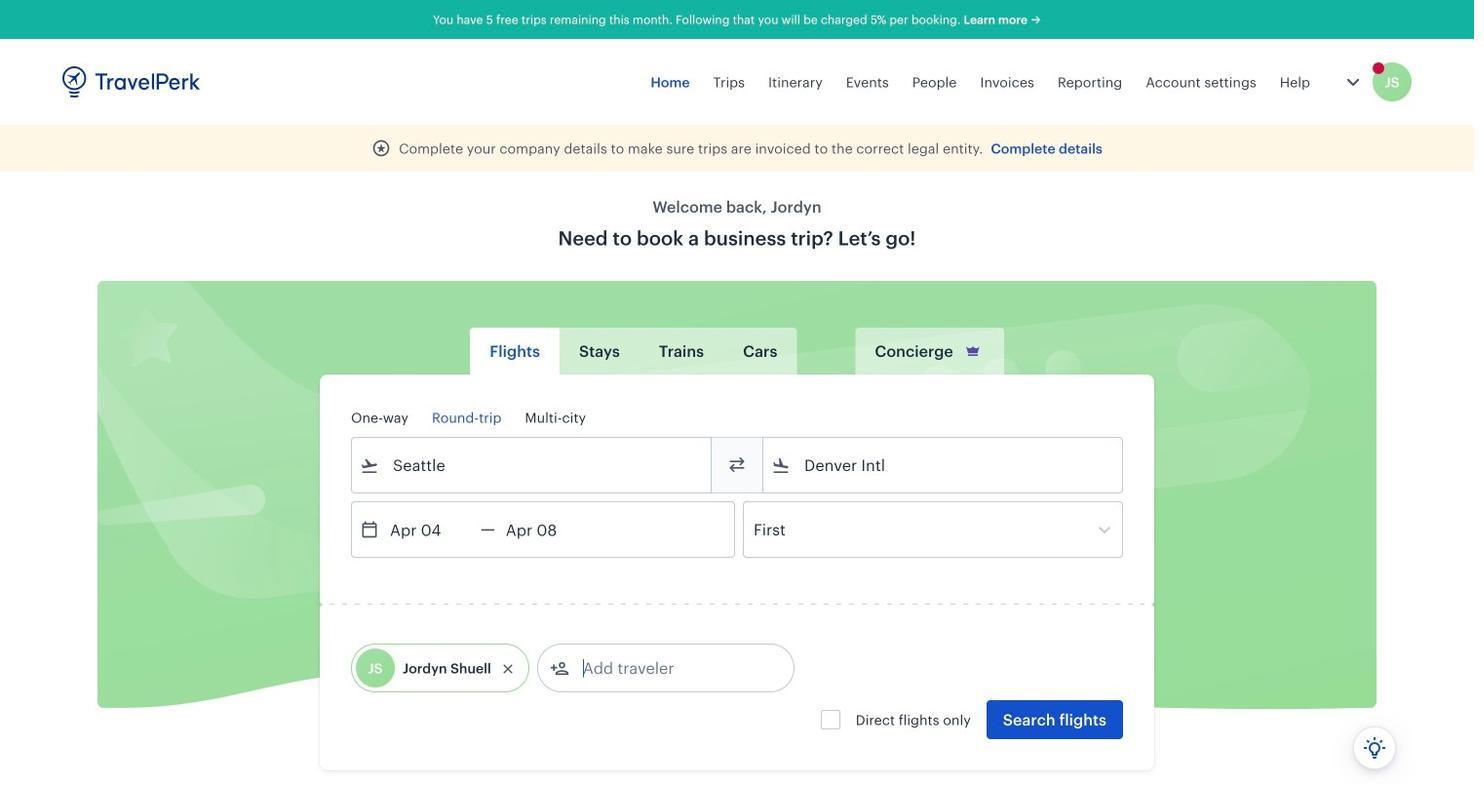 Task type: locate. For each thing, give the bounding box(es) containing it.
Return text field
[[495, 502, 597, 557]]

To search field
[[791, 450, 1097, 481]]



Task type: vqa. For each thing, say whether or not it's contained in the screenshot.
Calendar APPLICATION
no



Task type: describe. For each thing, give the bounding box(es) containing it.
Add traveler search field
[[569, 652, 772, 684]]

From search field
[[379, 450, 686, 481]]

Depart text field
[[379, 502, 481, 557]]



